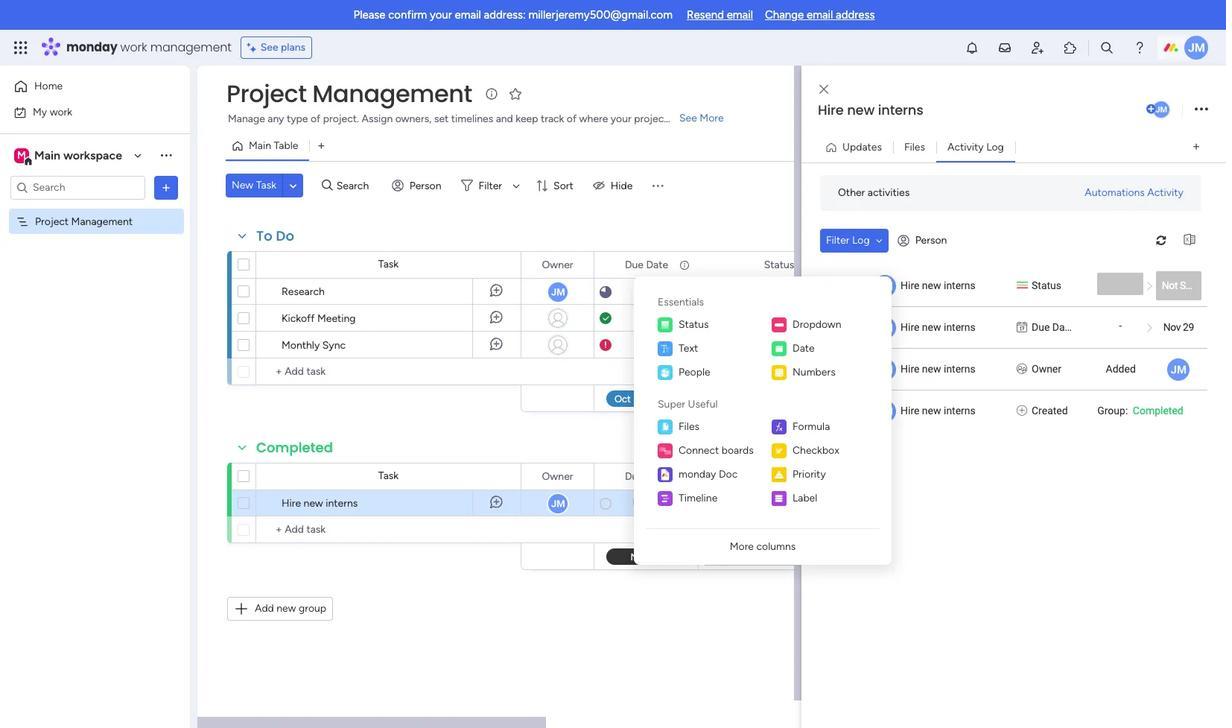 Task type: locate. For each thing, give the bounding box(es) containing it.
Search in workspace field
[[31, 179, 124, 196]]

1 due date field from the top
[[622, 257, 672, 273]]

component__icon image left connect
[[658, 443, 673, 458]]

more left columns
[[730, 540, 754, 553]]

component__icon image up stuck
[[772, 318, 787, 332]]

component__icon image left checkbox
[[772, 443, 787, 458]]

hire
[[818, 101, 844, 119], [901, 279, 920, 291], [901, 321, 920, 333], [901, 363, 920, 375], [901, 404, 920, 416], [282, 497, 301, 510]]

31
[[654, 311, 663, 322]]

1 horizontal spatial more
[[730, 540, 754, 553]]

priority
[[793, 468, 826, 481]]

1 horizontal spatial angle down image
[[876, 235, 883, 246]]

angle down image inside filter log button
[[876, 235, 883, 246]]

1 horizontal spatial not started
[[1162, 279, 1212, 291]]

0 horizontal spatial angle down image
[[290, 180, 297, 191]]

main left table in the left of the page
[[249, 139, 271, 152]]

component__icon image for connect boards
[[658, 443, 673, 458]]

see plans button
[[241, 37, 312, 59]]

oct left 31
[[635, 311, 651, 322]]

1 vertical spatial completed
[[256, 438, 333, 457]]

date right dapulse date column icon
[[1053, 321, 1074, 333]]

activity down the hire new interns field
[[948, 140, 984, 153]]

search everything image
[[1100, 40, 1115, 55]]

column information image up timeline
[[679, 471, 691, 483]]

1 column information image from the top
[[679, 259, 691, 271]]

date
[[647, 258, 669, 271], [1053, 321, 1074, 333], [793, 342, 815, 355], [647, 470, 669, 483]]

email
[[455, 8, 481, 22], [727, 8, 754, 22], [807, 8, 834, 22]]

1 horizontal spatial completed
[[1133, 404, 1184, 416]]

2 column information image from the top
[[679, 471, 691, 483]]

0 horizontal spatial files
[[679, 420, 700, 433]]

0 vertical spatial activity
[[948, 140, 984, 153]]

started
[[1181, 279, 1212, 291], [772, 497, 807, 510]]

options image down workspace options 'icon'
[[159, 180, 174, 195]]

0 horizontal spatial 29
[[654, 496, 664, 508]]

1 horizontal spatial log
[[987, 140, 1005, 153]]

main for main workspace
[[34, 148, 60, 162]]

0 vertical spatial angle down image
[[290, 180, 297, 191]]

log inside "button"
[[987, 140, 1005, 153]]

angle down image right filter log
[[876, 235, 883, 246]]

new inside button
[[277, 602, 296, 615]]

0 horizontal spatial email
[[455, 8, 481, 22]]

task inside new task button
[[256, 179, 277, 192]]

+ Add task text field
[[264, 363, 385, 381]]

workspace selection element
[[14, 146, 124, 166]]

your
[[430, 8, 452, 22], [611, 113, 632, 125]]

v2 overdue deadline image
[[600, 338, 612, 352]]

more right project
[[700, 112, 724, 124]]

essentials
[[658, 296, 704, 309]]

main for main table
[[249, 139, 271, 152]]

person button down activities on the right top of the page
[[892, 228, 957, 252]]

set
[[434, 113, 449, 125]]

apps image
[[1064, 40, 1078, 55]]

arrow down image
[[508, 177, 526, 195]]

1 oct from the top
[[635, 311, 651, 322]]

1 vertical spatial management
[[71, 215, 133, 228]]

0 horizontal spatial monday
[[66, 39, 117, 56]]

resend email
[[687, 8, 754, 22]]

not up more columns
[[752, 497, 770, 510]]

filter left arrow down image
[[479, 179, 502, 192]]

see left 'plans'
[[261, 41, 278, 54]]

monday for monday doc
[[679, 468, 717, 481]]

component__icon image down the super
[[658, 420, 673, 435]]

options image
[[1195, 100, 1209, 120], [159, 180, 174, 195]]

0 vertical spatial due date
[[625, 258, 669, 271]]

1 vertical spatial project management
[[35, 215, 133, 228]]

1 vertical spatial log
[[853, 234, 870, 246]]

due right dapulse date column icon
[[1032, 321, 1050, 333]]

any
[[268, 113, 284, 125]]

2 owner field from the top
[[538, 468, 577, 485]]

due left monday doc
[[625, 470, 644, 483]]

work right my
[[50, 105, 72, 118]]

not started
[[1162, 279, 1212, 291], [752, 497, 807, 510]]

0 horizontal spatial log
[[853, 234, 870, 246]]

your right confirm
[[430, 8, 452, 22]]

of right type
[[311, 113, 321, 125]]

component__icon image left label
[[772, 491, 787, 506]]

project management down the search in workspace field
[[35, 215, 133, 228]]

1 vertical spatial not
[[752, 497, 770, 510]]

0 vertical spatial person button
[[386, 174, 451, 198]]

0 vertical spatial owner
[[542, 258, 574, 271]]

add new group
[[255, 602, 327, 615]]

not started down priority
[[752, 497, 807, 510]]

project up any on the top left of the page
[[227, 77, 307, 110]]

2 vertical spatial task
[[378, 470, 399, 482]]

option
[[0, 208, 190, 211]]

person button
[[386, 174, 451, 198], [892, 228, 957, 252]]

interns
[[878, 101, 924, 119], [944, 279, 976, 291], [944, 321, 976, 333], [944, 363, 976, 375], [944, 404, 976, 416], [326, 497, 358, 510]]

project inside the project management list box
[[35, 215, 69, 228]]

0 vertical spatial person
[[410, 179, 442, 192]]

0 vertical spatial project management
[[227, 77, 472, 110]]

filter down other
[[827, 234, 850, 246]]

1 horizontal spatial 29
[[1184, 321, 1195, 333]]

see for see plans
[[261, 41, 278, 54]]

1 horizontal spatial project management
[[227, 77, 472, 110]]

1 horizontal spatial see
[[680, 112, 698, 124]]

status field up working on it
[[761, 257, 798, 273]]

main right workspace icon
[[34, 148, 60, 162]]

stands.
[[671, 113, 704, 125]]

files down the super useful
[[679, 420, 700, 433]]

1 vertical spatial monday
[[679, 468, 717, 481]]

address
[[836, 8, 875, 22]]

filter inside button
[[827, 234, 850, 246]]

due date left monday doc
[[625, 470, 669, 483]]

column information image up essentials
[[679, 259, 691, 271]]

1 vertical spatial nov 29
[[633, 496, 664, 508]]

Status field
[[761, 257, 798, 273], [761, 468, 798, 485]]

options image up add view image
[[1195, 100, 1209, 120]]

0 vertical spatial due date field
[[622, 257, 672, 273]]

log inside button
[[853, 234, 870, 246]]

0 vertical spatial see
[[261, 41, 278, 54]]

2 due date field from the top
[[622, 468, 672, 485]]

select product image
[[13, 40, 28, 55]]

0 vertical spatial column information image
[[679, 259, 691, 271]]

new task
[[232, 179, 277, 192]]

component__icon image left timeline
[[658, 491, 673, 506]]

filter button
[[455, 174, 526, 198]]

super useful
[[658, 398, 718, 411]]

started down priority
[[772, 497, 807, 510]]

see more
[[680, 112, 724, 124]]

activity up refresh icon
[[1148, 186, 1184, 199]]

0 horizontal spatial work
[[50, 105, 72, 118]]

0 vertical spatial oct
[[635, 311, 651, 322]]

due date for 2nd due date field from the bottom of the page
[[625, 258, 669, 271]]

0 vertical spatial completed
[[1133, 404, 1184, 416]]

not down refresh icon
[[1162, 279, 1178, 291]]

component__icon image left priority
[[772, 467, 787, 482]]

0 horizontal spatial started
[[772, 497, 807, 510]]

dropdown
[[793, 318, 842, 331]]

0 horizontal spatial of
[[311, 113, 321, 125]]

1 vertical spatial more
[[730, 540, 754, 553]]

close image
[[820, 84, 829, 95]]

1 horizontal spatial of
[[567, 113, 577, 125]]

kickoff
[[282, 312, 315, 325]]

component__icon image down the done
[[772, 341, 787, 356]]

task for to do
[[378, 258, 399, 271]]

hide button
[[587, 174, 642, 198]]

2 vertical spatial due date
[[625, 470, 669, 483]]

email right resend
[[727, 8, 754, 22]]

automations
[[1085, 186, 1145, 199]]

1 vertical spatial angle down image
[[876, 235, 883, 246]]

email left address:
[[455, 8, 481, 22]]

refresh image
[[1150, 235, 1174, 246]]

oct 12
[[635, 338, 663, 349]]

1 vertical spatial status field
[[761, 468, 798, 485]]

boards
[[722, 444, 754, 457]]

component__icon image left people
[[658, 365, 673, 380]]

work left the management
[[120, 39, 147, 56]]

1 vertical spatial activity
[[1148, 186, 1184, 199]]

nov 29
[[1164, 321, 1195, 333], [633, 496, 664, 508]]

component__icon image left text
[[658, 341, 673, 356]]

my work button
[[9, 100, 160, 124]]

0 vertical spatial nov 29
[[1164, 321, 1195, 333]]

0 horizontal spatial see
[[261, 41, 278, 54]]

my work
[[33, 105, 72, 118]]

timelines
[[452, 113, 494, 125]]

0 horizontal spatial activity
[[948, 140, 984, 153]]

activity log
[[948, 140, 1005, 153]]

manage
[[228, 113, 265, 125]]

0 horizontal spatial your
[[430, 8, 452, 22]]

automations activity button
[[1079, 181, 1190, 205]]

1 vertical spatial owner
[[1032, 363, 1062, 375]]

person
[[410, 179, 442, 192], [916, 234, 948, 247]]

2 email from the left
[[727, 8, 754, 22]]

1 vertical spatial person button
[[892, 228, 957, 252]]

list box
[[821, 264, 1212, 431]]

oct for oct 31
[[635, 311, 651, 322]]

1 vertical spatial task
[[378, 258, 399, 271]]

main inside the workspace selection element
[[34, 148, 60, 162]]

0 vertical spatial work
[[120, 39, 147, 56]]

angle down image left the v2 search icon
[[290, 180, 297, 191]]

monday up home button
[[66, 39, 117, 56]]

angle down image
[[290, 180, 297, 191], [876, 235, 883, 246]]

1 vertical spatial options image
[[159, 180, 174, 195]]

change
[[765, 8, 804, 22]]

1 horizontal spatial your
[[611, 113, 632, 125]]

workspace
[[63, 148, 122, 162]]

component__icon image for numbers
[[772, 365, 787, 380]]

files inside button
[[905, 140, 926, 153]]

1 horizontal spatial started
[[1181, 279, 1212, 291]]

started down export to excel 'icon'
[[1181, 279, 1212, 291]]

1 vertical spatial owner field
[[538, 468, 577, 485]]

type
[[287, 113, 308, 125]]

Due Date field
[[622, 257, 672, 273], [622, 468, 672, 485]]

12
[[653, 338, 663, 349]]

track
[[541, 113, 565, 125]]

due up nov 4
[[625, 258, 644, 271]]

log down the hire new interns field
[[987, 140, 1005, 153]]

1 vertical spatial column information image
[[679, 471, 691, 483]]

0 vertical spatial owner field
[[538, 257, 577, 273]]

see right project
[[680, 112, 698, 124]]

due for 1st due date field from the bottom
[[625, 470, 644, 483]]

millerjeremy500@gmail.com
[[529, 8, 673, 22]]

monday
[[66, 39, 117, 56], [679, 468, 717, 481]]

due date up nov 4
[[625, 258, 669, 271]]

sync
[[323, 339, 346, 352]]

status field up label
[[761, 468, 798, 485]]

1 vertical spatial filter
[[827, 234, 850, 246]]

monday up timeline
[[679, 468, 717, 481]]

your right where
[[611, 113, 632, 125]]

0 vertical spatial your
[[430, 8, 452, 22]]

1 horizontal spatial main
[[249, 139, 271, 152]]

home button
[[9, 75, 160, 98]]

email for resend email
[[727, 8, 754, 22]]

due for 2nd due date field from the bottom of the page
[[625, 258, 644, 271]]

1 horizontal spatial files
[[905, 140, 926, 153]]

0 horizontal spatial project management
[[35, 215, 133, 228]]

component__icon image for timeline
[[658, 491, 673, 506]]

due
[[625, 258, 644, 271], [1032, 321, 1050, 333], [625, 470, 644, 483]]

0 vertical spatial filter
[[479, 179, 502, 192]]

and
[[496, 113, 513, 125]]

3 email from the left
[[807, 8, 834, 22]]

to do
[[256, 227, 294, 245]]

1 vertical spatial project
[[35, 215, 69, 228]]

1 horizontal spatial not
[[1162, 279, 1178, 291]]

task for completed
[[378, 470, 399, 482]]

task
[[256, 179, 277, 192], [378, 258, 399, 271], [378, 470, 399, 482]]

due date
[[625, 258, 669, 271], [1032, 321, 1074, 333], [625, 470, 669, 483]]

2 horizontal spatial email
[[807, 8, 834, 22]]

filter
[[479, 179, 502, 192], [827, 234, 850, 246]]

main inside button
[[249, 139, 271, 152]]

1 horizontal spatial management
[[313, 77, 472, 110]]

2 oct from the top
[[635, 338, 651, 349]]

1 horizontal spatial work
[[120, 39, 147, 56]]

0 horizontal spatial main
[[34, 148, 60, 162]]

component__icon image up 12
[[658, 318, 673, 332]]

due date field up nov 4
[[622, 257, 672, 273]]

component__icon image down stuck
[[772, 365, 787, 380]]

confirm
[[388, 8, 427, 22]]

To Do field
[[253, 227, 298, 246]]

1 vertical spatial not started
[[752, 497, 807, 510]]

0 vertical spatial nov
[[636, 285, 654, 296]]

new inside field
[[848, 101, 875, 119]]

added
[[1106, 363, 1136, 375]]

work for monday
[[120, 39, 147, 56]]

1 vertical spatial due date field
[[622, 468, 672, 485]]

hire new interns inside field
[[818, 101, 924, 119]]

workspace options image
[[159, 148, 174, 163]]

to
[[256, 227, 273, 245]]

1 horizontal spatial person
[[916, 234, 948, 247]]

column information image
[[679, 259, 691, 271], [679, 471, 691, 483]]

0 horizontal spatial filter
[[479, 179, 502, 192]]

log for activity log
[[987, 140, 1005, 153]]

component__icon image for monday doc
[[658, 467, 673, 482]]

0 vertical spatial log
[[987, 140, 1005, 153]]

done
[[767, 312, 792, 324]]

0 horizontal spatial options image
[[159, 180, 174, 195]]

see inside see more link
[[680, 112, 698, 124]]

change email address
[[765, 8, 875, 22]]

home
[[34, 80, 63, 92]]

work
[[120, 39, 147, 56], [50, 105, 72, 118]]

1 owner field from the top
[[538, 257, 577, 273]]

it
[[804, 285, 811, 298]]

component__icon image left monday doc
[[658, 467, 673, 482]]

jeremy miller image
[[1185, 36, 1209, 60]]

main
[[249, 139, 271, 152], [34, 148, 60, 162]]

do
[[276, 227, 294, 245]]

2 status field from the top
[[761, 468, 798, 485]]

project down the search in workspace field
[[35, 215, 69, 228]]

1 horizontal spatial filter
[[827, 234, 850, 246]]

monthly sync
[[282, 339, 346, 352]]

files right "updates"
[[905, 140, 926, 153]]

log down other
[[853, 234, 870, 246]]

management down the search in workspace field
[[71, 215, 133, 228]]

0 vertical spatial project
[[227, 77, 307, 110]]

due date right dapulse date column icon
[[1032, 321, 1074, 333]]

0 horizontal spatial management
[[71, 215, 133, 228]]

of right track
[[567, 113, 577, 125]]

0 vertical spatial status field
[[761, 257, 798, 273]]

Owner field
[[538, 257, 577, 273], [538, 468, 577, 485]]

stuck
[[766, 338, 793, 351]]

of
[[311, 113, 321, 125], [567, 113, 577, 125]]

component__icon image for dropdown
[[772, 318, 787, 332]]

1 horizontal spatial email
[[727, 8, 754, 22]]

email right change
[[807, 8, 834, 22]]

0 vertical spatial task
[[256, 179, 277, 192]]

0 horizontal spatial project
[[35, 215, 69, 228]]

project management list box
[[0, 206, 190, 435]]

oct left 12
[[635, 338, 651, 349]]

component__icon image for formula
[[772, 420, 787, 435]]

kickoff meeting
[[282, 312, 356, 325]]

0 horizontal spatial person button
[[386, 174, 451, 198]]

see inside button
[[261, 41, 278, 54]]

filter inside popup button
[[479, 179, 502, 192]]

component__icon image
[[658, 318, 673, 332], [772, 318, 787, 332], [658, 341, 673, 356], [772, 341, 787, 356], [658, 365, 673, 380], [772, 365, 787, 380], [658, 420, 673, 435], [772, 420, 787, 435], [658, 443, 673, 458], [772, 443, 787, 458], [658, 467, 673, 482], [772, 467, 787, 482], [658, 491, 673, 506], [772, 491, 787, 506]]

management up assign
[[313, 77, 472, 110]]

due date field left monday doc
[[622, 468, 672, 485]]

component__icon image left formula at the right bottom
[[772, 420, 787, 435]]

0 horizontal spatial completed
[[256, 438, 333, 457]]

1 vertical spatial see
[[680, 112, 698, 124]]

project management up project.
[[227, 77, 472, 110]]

0 horizontal spatial more
[[700, 112, 724, 124]]

log for filter log
[[853, 234, 870, 246]]

person button right 'search' 'field'
[[386, 174, 451, 198]]

dapulse addbtn image
[[1147, 104, 1157, 114]]

see
[[261, 41, 278, 54], [680, 112, 698, 124]]

add to favorites image
[[508, 86, 523, 101]]

hire new interns
[[818, 101, 924, 119], [901, 279, 976, 291], [901, 321, 976, 333], [901, 363, 976, 375], [901, 404, 976, 416], [282, 497, 358, 510]]

work inside my work button
[[50, 105, 72, 118]]

not started down export to excel 'icon'
[[1162, 279, 1212, 291]]

monday work management
[[66, 39, 232, 56]]



Task type: describe. For each thing, give the bounding box(es) containing it.
m
[[17, 149, 26, 161]]

0 horizontal spatial person
[[410, 179, 442, 192]]

component__icon image for priority
[[772, 467, 787, 482]]

label
[[793, 492, 818, 505]]

Search field
[[333, 175, 378, 196]]

assign
[[362, 113, 393, 125]]

other activities
[[838, 186, 910, 199]]

date left monday doc
[[647, 470, 669, 483]]

management inside list box
[[71, 215, 133, 228]]

component__icon image for date
[[772, 341, 787, 356]]

email for change email address
[[807, 8, 834, 22]]

see for see more
[[680, 112, 698, 124]]

checkbox
[[793, 444, 840, 457]]

nov 4
[[636, 285, 662, 296]]

jeremy miller image
[[1152, 100, 1172, 119]]

invite members image
[[1031, 40, 1046, 55]]

group: completed
[[1098, 404, 1184, 416]]

activity inside "button"
[[948, 140, 984, 153]]

v2 done deadline image
[[600, 311, 612, 325]]

resend
[[687, 8, 724, 22]]

my
[[33, 105, 47, 118]]

1 vertical spatial nov
[[1164, 321, 1181, 333]]

1 status field from the top
[[761, 257, 798, 273]]

sort
[[554, 179, 574, 192]]

meeting
[[317, 312, 356, 325]]

completed inside field
[[256, 438, 333, 457]]

list box containing hire new interns
[[821, 264, 1212, 431]]

0 vertical spatial management
[[313, 77, 472, 110]]

1 vertical spatial due date
[[1032, 321, 1074, 333]]

1 vertical spatial files
[[679, 420, 700, 433]]

filter log
[[827, 234, 870, 246]]

table
[[274, 139, 298, 152]]

new task button
[[226, 174, 283, 198]]

hire inside the hire new interns field
[[818, 101, 844, 119]]

automations activity
[[1085, 186, 1184, 199]]

numbers
[[793, 366, 836, 379]]

filter for filter
[[479, 179, 502, 192]]

1 email from the left
[[455, 8, 481, 22]]

4
[[656, 285, 662, 296]]

inbox image
[[998, 40, 1013, 55]]

component__icon image for label
[[772, 491, 787, 506]]

interns inside field
[[878, 101, 924, 119]]

created
[[1032, 404, 1069, 416]]

date up the "4" at the right top
[[647, 258, 669, 271]]

hide
[[611, 179, 633, 192]]

address:
[[484, 8, 526, 22]]

main table
[[249, 139, 298, 152]]

0 vertical spatial 29
[[1184, 321, 1195, 333]]

1 horizontal spatial person button
[[892, 228, 957, 252]]

work for my
[[50, 105, 72, 118]]

please
[[354, 8, 386, 22]]

formula
[[793, 420, 831, 433]]

component__icon image for people
[[658, 365, 673, 380]]

0 horizontal spatial not
[[752, 497, 770, 510]]

component__icon image for text
[[658, 341, 673, 356]]

filter for filter log
[[827, 234, 850, 246]]

workspace image
[[14, 147, 29, 164]]

0 vertical spatial not
[[1162, 279, 1178, 291]]

useful
[[688, 398, 718, 411]]

columns
[[757, 540, 796, 553]]

activity inside button
[[1148, 186, 1184, 199]]

group:
[[1098, 404, 1129, 416]]

v2 multiple person column image
[[1017, 361, 1028, 377]]

connect boards
[[679, 444, 754, 457]]

oct for oct 12
[[635, 338, 651, 349]]

1 vertical spatial due
[[1032, 321, 1050, 333]]

working on it
[[749, 285, 811, 298]]

Project Management field
[[223, 77, 476, 110]]

project management inside list box
[[35, 215, 133, 228]]

manage any type of project. assign owners, set timelines and keep track of where your project stands.
[[228, 113, 704, 125]]

monday doc
[[679, 468, 738, 481]]

Completed field
[[253, 438, 337, 458]]

show board description image
[[483, 86, 501, 101]]

dapulse date column image
[[1017, 319, 1028, 335]]

plans
[[281, 41, 306, 54]]

on
[[790, 285, 802, 298]]

working
[[749, 285, 787, 298]]

2 vertical spatial nov
[[633, 496, 651, 508]]

main workspace
[[34, 148, 122, 162]]

monday for monday work management
[[66, 39, 117, 56]]

5m
[[844, 321, 859, 333]]

due date for 1st due date field from the bottom
[[625, 470, 669, 483]]

see more link
[[678, 111, 726, 126]]

oct 31
[[635, 311, 663, 322]]

component__icon image for status
[[658, 318, 673, 332]]

project.
[[323, 113, 359, 125]]

Hire new interns field
[[815, 101, 1144, 120]]

doc
[[719, 468, 738, 481]]

date up numbers
[[793, 342, 815, 355]]

keep
[[516, 113, 538, 125]]

research
[[282, 285, 325, 298]]

dapulse plus image
[[1017, 403, 1028, 418]]

people
[[679, 366, 711, 379]]

files button
[[894, 135, 937, 159]]

more columns
[[730, 540, 796, 553]]

v2 search image
[[322, 177, 333, 194]]

add view image
[[1194, 142, 1200, 153]]

add new group button
[[227, 597, 333, 621]]

1 horizontal spatial project
[[227, 77, 307, 110]]

1 horizontal spatial options image
[[1195, 100, 1209, 120]]

updates button
[[820, 135, 894, 159]]

export to excel image
[[1178, 235, 1202, 246]]

timeline
[[679, 492, 718, 505]]

project
[[634, 113, 668, 125]]

0 vertical spatial started
[[1181, 279, 1212, 291]]

connect
[[679, 444, 719, 457]]

+ Add task text field
[[264, 521, 385, 539]]

1 vertical spatial started
[[772, 497, 807, 510]]

notifications image
[[965, 40, 980, 55]]

0 vertical spatial more
[[700, 112, 724, 124]]

menu image
[[651, 178, 666, 193]]

1 vertical spatial your
[[611, 113, 632, 125]]

owners,
[[395, 113, 432, 125]]

2 of from the left
[[567, 113, 577, 125]]

updates
[[843, 140, 882, 153]]

2 vertical spatial owner
[[542, 470, 574, 483]]

help image
[[1133, 40, 1148, 55]]

please confirm your email address: millerjeremy500@gmail.com
[[354, 8, 673, 22]]

add view image
[[318, 140, 325, 152]]

group
[[299, 602, 327, 615]]

other
[[838, 186, 866, 199]]

1 of from the left
[[311, 113, 321, 125]]

0 horizontal spatial nov 29
[[633, 496, 664, 508]]

sort button
[[530, 174, 583, 198]]

component__icon image for files
[[658, 420, 673, 435]]

management
[[150, 39, 232, 56]]

text
[[679, 342, 699, 355]]

resend email link
[[687, 8, 754, 22]]

component__icon image for checkbox
[[772, 443, 787, 458]]

change email address link
[[765, 8, 875, 22]]

1 vertical spatial 29
[[654, 496, 664, 508]]

1 vertical spatial person
[[916, 234, 948, 247]]

new
[[232, 179, 254, 192]]

super
[[658, 398, 686, 411]]



Task type: vqa. For each thing, say whether or not it's contained in the screenshot.
the bottom Dropdown field
no



